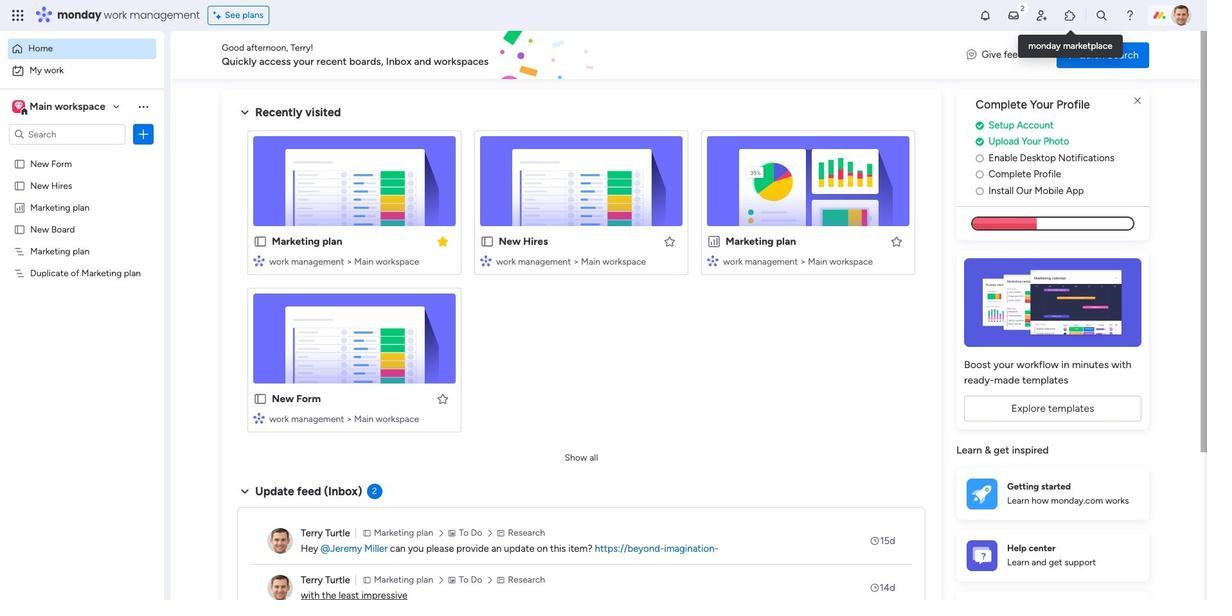 Task type: locate. For each thing, give the bounding box(es) containing it.
option
[[8, 39, 156, 59], [8, 60, 156, 81], [0, 152, 164, 155]]

workspace image
[[12, 100, 25, 114], [14, 100, 23, 114]]

update feed image
[[1007, 9, 1020, 22]]

terry turtle image down terry turtle icon
[[267, 575, 293, 600]]

public dashboard image
[[14, 201, 26, 213]]

terry turtle image right help image
[[1171, 5, 1192, 26]]

see plans image
[[213, 8, 225, 23]]

1 horizontal spatial terry turtle image
[[1171, 5, 1192, 26]]

workspace selection element
[[12, 99, 107, 116]]

0 horizontal spatial terry turtle image
[[267, 575, 293, 600]]

1 add to favorites image from the left
[[663, 235, 676, 248]]

1 vertical spatial terry turtle image
[[267, 575, 293, 600]]

check circle image
[[976, 137, 984, 147]]

0 vertical spatial circle o image
[[976, 170, 984, 180]]

help image
[[1124, 9, 1137, 22]]

1 workspace image from the left
[[12, 100, 25, 114]]

dapulse x slim image
[[1130, 93, 1146, 109]]

1 horizontal spatial add to favorites image
[[890, 235, 903, 248]]

public board image
[[14, 179, 26, 192], [14, 223, 26, 235], [253, 235, 267, 249], [480, 235, 494, 249], [253, 392, 267, 406]]

terry turtle image
[[1171, 5, 1192, 26], [267, 575, 293, 600]]

add to favorites image
[[437, 392, 449, 405]]

circle o image
[[976, 170, 984, 180], [976, 186, 984, 196]]

search everything image
[[1095, 9, 1108, 22]]

add to favorites image
[[663, 235, 676, 248], [890, 235, 903, 248]]

2 add to favorites image from the left
[[890, 235, 903, 248]]

invite members image
[[1036, 9, 1049, 22]]

circle o image
[[976, 154, 984, 163]]

v2 user feedback image
[[967, 48, 977, 62]]

public board image up component icon
[[253, 235, 267, 249]]

list box
[[0, 150, 164, 457]]

public board image up component image
[[253, 392, 267, 406]]

2 workspace image from the left
[[14, 100, 23, 114]]

1 vertical spatial circle o image
[[976, 186, 984, 196]]

0 horizontal spatial add to favorites image
[[663, 235, 676, 248]]

terry turtle image
[[267, 528, 293, 554]]

0 vertical spatial terry turtle image
[[1171, 5, 1192, 26]]



Task type: vqa. For each thing, say whether or not it's contained in the screenshot.
the leftmost Terry Turtle image
yes



Task type: describe. For each thing, give the bounding box(es) containing it.
2 image
[[1017, 1, 1029, 15]]

close recently visited image
[[237, 105, 253, 120]]

monday marketplace image
[[1064, 9, 1077, 22]]

templates image image
[[968, 259, 1138, 347]]

public board image
[[14, 158, 26, 170]]

public dashboard image
[[707, 235, 721, 249]]

getting started element
[[957, 469, 1149, 520]]

close update feed (inbox) image
[[237, 484, 253, 500]]

2 element
[[367, 484, 382, 500]]

notifications image
[[979, 9, 992, 22]]

add to favorites image for public board icon right of the 'remove from favorites' image
[[663, 235, 676, 248]]

1 vertical spatial option
[[8, 60, 156, 81]]

1 circle o image from the top
[[976, 170, 984, 180]]

Search in workspace field
[[27, 127, 107, 142]]

options image
[[137, 128, 150, 141]]

select product image
[[12, 9, 24, 22]]

public board image down public dashboard image
[[14, 223, 26, 235]]

public board image up public dashboard image
[[14, 179, 26, 192]]

quick search results list box
[[237, 120, 926, 448]]

v2 bolt switch image
[[1067, 48, 1075, 62]]

2 vertical spatial option
[[0, 152, 164, 155]]

help center element
[[957, 530, 1149, 582]]

workspace options image
[[137, 100, 150, 113]]

2 circle o image from the top
[[976, 186, 984, 196]]

0 vertical spatial option
[[8, 39, 156, 59]]

add to favorites image for public dashboard icon
[[890, 235, 903, 248]]

check circle image
[[976, 121, 984, 130]]

remove from favorites image
[[437, 235, 449, 248]]

public board image right the 'remove from favorites' image
[[480, 235, 494, 249]]

component image
[[253, 412, 265, 424]]

component image
[[253, 255, 265, 266]]



